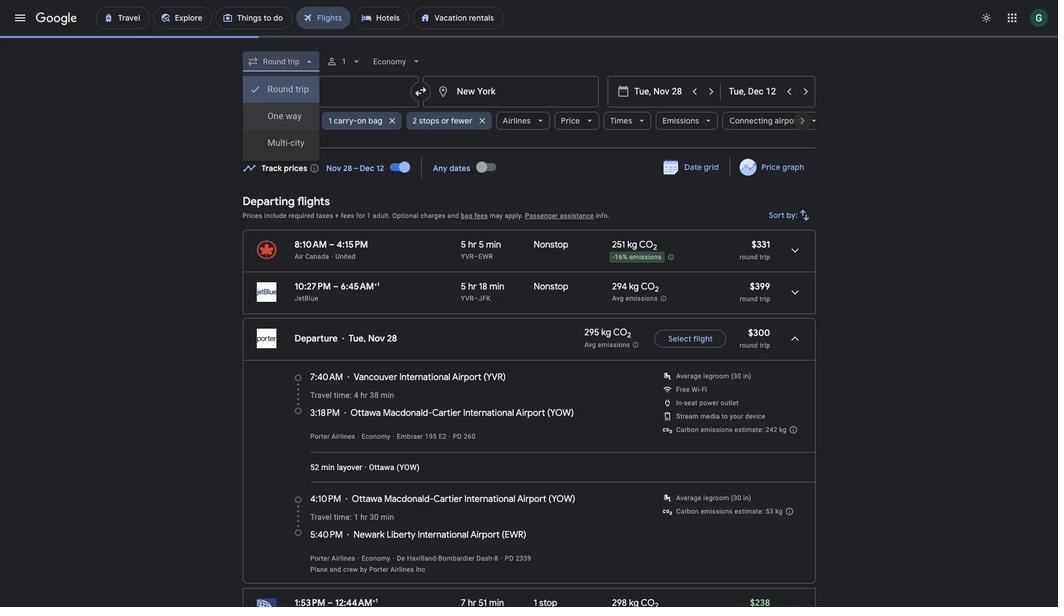 Task type: describe. For each thing, give the bounding box(es) containing it.
stops
[[419, 116, 439, 126]]

fi
[[702, 386, 707, 394]]

plane
[[310, 566, 328, 574]]

airlines up crew
[[332, 555, 355, 563]]

min right '38'
[[381, 391, 394, 400]]

passenger assistance button
[[525, 212, 594, 220]]

change appearance image
[[973, 4, 1000, 31]]

 image left embraer
[[393, 433, 395, 441]]

power
[[700, 400, 719, 407]]

flight details. leaves vancouver international airport at 10:27 pm on tuesday, november 28 and arrives at john f. kennedy international airport at 6:45 am on wednesday, november 29. image
[[782, 279, 808, 306]]

charges
[[421, 212, 446, 220]]

media
[[701, 413, 720, 421]]

yvr for 5 hr 5 min
[[461, 253, 474, 261]]

emissions
[[663, 116, 699, 126]]

price graph button
[[733, 157, 814, 177]]

8:10 am – 4:15 pm
[[295, 240, 368, 251]]

canada
[[305, 253, 329, 261]]

carbon emissions estimate: 53 kg
[[676, 508, 783, 516]]

trip for $300
[[760, 342, 770, 350]]

departure
[[295, 334, 338, 345]]

hr left 30 at the bottom left of the page
[[361, 513, 368, 522]]

Departure text field
[[634, 77, 686, 107]]

yvr for 5 hr 18 min
[[461, 295, 474, 303]]

2 legroom from the top
[[703, 495, 729, 503]]

connecting
[[729, 116, 773, 126]]

airlines down 3:18 pm
[[332, 433, 355, 441]]

1 stop flight. element
[[534, 598, 558, 608]]

1 vertical spatial yow
[[400, 463, 417, 472]]

1 carry-on bag button
[[322, 107, 402, 134]]

0 vertical spatial +
[[335, 212, 339, 220]]

ottawa macdonald-cartier international airport ( yow ) for 3:18 pm
[[351, 408, 574, 419]]

1 horizontal spatial ewr
[[505, 530, 524, 541]]

3:18 pm
[[310, 408, 340, 419]]

date
[[684, 162, 702, 172]]

to
[[722, 413, 728, 421]]

$399 round trip
[[740, 282, 770, 303]]

$300
[[748, 328, 770, 339]]

295
[[585, 328, 599, 339]]

ottawa macdonald-cartier international airport ( yow ) for 4:10 pm
[[352, 494, 575, 505]]

2 inside 'popup button'
[[413, 116, 417, 126]]

leaves vancouver international airport at 10:27 pm on tuesday, november 28 and arrives at john f. kennedy international airport at 6:45 am on wednesday, november 29. element
[[295, 281, 380, 293]]

399 US dollars text field
[[750, 282, 770, 293]]

emissions down 295 kg co 2 at the bottom
[[598, 341, 630, 349]]

free wi-fi
[[676, 386, 707, 394]]

nov inside find the best price region
[[326, 163, 341, 173]]

5 for 18
[[461, 282, 466, 293]]

departing flights
[[243, 195, 330, 209]]

time: for 7:40 am
[[334, 391, 352, 400]]

38
[[370, 391, 379, 400]]

min inside 5 hr 5 min yvr – ewr
[[486, 240, 501, 251]]

newark
[[354, 530, 385, 541]]

pd 2339
[[505, 555, 531, 563]]

macdonald- for 3:18 pm
[[383, 408, 432, 419]]

Arrival time: 5:40 PM. text field
[[310, 530, 343, 541]]

2 vertical spatial yvr
[[487, 372, 503, 383]]

departing flights main content
[[243, 154, 816, 608]]

flight details. leaves vancouver international airport at 1:53 pm on tuesday, november 28 and arrives at newark liberty international airport at 12:44 am on wednesday, november 29. image
[[782, 596, 808, 608]]

hr inside 5 hr 18 min yvr – jfk
[[468, 282, 477, 293]]

10:27 pm
[[295, 282, 331, 293]]

bag inside the departing flights main content
[[461, 212, 473, 220]]

connecting airports
[[729, 116, 805, 126]]

airlines inside airlines popup button
[[503, 116, 531, 126]]

graph
[[783, 162, 805, 172]]

carbon for carbon emissions estimate: 53 kg
[[676, 508, 699, 516]]

embraer 195 e2
[[397, 433, 447, 441]]

2 for 294
[[655, 285, 659, 295]]

30
[[370, 513, 379, 522]]

Departure time: 7:40 AM. text field
[[310, 372, 343, 383]]

1 vertical spatial  image
[[365, 463, 367, 472]]

3 option from the top
[[243, 130, 319, 157]]

havilland-
[[407, 555, 438, 563]]

28 – dec
[[343, 163, 375, 173]]

times
[[610, 116, 632, 126]]

ottawa for 4:10 pm
[[352, 494, 382, 505]]

estimate: for 242
[[735, 426, 764, 434]]

251
[[612, 240, 625, 251]]

estimate: for 53
[[735, 508, 764, 516]]

airlines down de
[[391, 566, 414, 574]]

pd for airport
[[505, 555, 514, 563]]

+ inside arrival time: 12:44 am on  wednesday, november 29. text field
[[372, 598, 376, 605]]

airlines button
[[496, 107, 550, 134]]

by:
[[787, 210, 798, 221]]

economy for ottawa
[[362, 433, 391, 441]]

sort
[[769, 210, 785, 221]]

2 stops or fewer
[[413, 116, 473, 126]]

238 US dollars text field
[[750, 598, 770, 608]]

avg emissions for 294
[[612, 295, 658, 303]]

5:40 pm
[[310, 530, 343, 541]]

avg emissions for 295
[[585, 341, 630, 349]]

fewer
[[451, 116, 473, 126]]

2 stops or fewer button
[[406, 107, 492, 134]]

outlet
[[721, 400, 739, 407]]

round for $399
[[740, 296, 758, 303]]

leaves vancouver international airport at 8:10 am on tuesday, november 28 and arrives at newark liberty international airport at 4:15 pm on tuesday, november 28. element
[[295, 240, 368, 251]]

10:27 pm – 6:45 am + 1
[[295, 281, 380, 293]]

include
[[264, 212, 287, 220]]

tue,
[[349, 334, 366, 345]]

in-
[[676, 400, 684, 407]]

carbon for carbon emissions estimate: 242 kg
[[676, 426, 699, 434]]

next image
[[789, 107, 816, 134]]

2 option from the top
[[243, 103, 319, 130]]

leaves vancouver international airport at 1:53 pm on tuesday, november 28 and arrives at newark liberty international airport at 12:44 am on wednesday, november 29. element
[[295, 598, 378, 608]]

Departure time: 8:10 AM. text field
[[295, 240, 327, 251]]

1 inside text field
[[376, 598, 378, 605]]

emissions left 53
[[701, 508, 733, 516]]

by
[[360, 566, 367, 574]]

airports
[[775, 116, 805, 126]]

 image left de
[[393, 555, 395, 563]]

nonstop flight. element for 5 hr 18 min
[[534, 282, 569, 294]]

nonstop flight. element for 5 hr 5 min
[[534, 240, 569, 252]]

select flight
[[668, 334, 713, 344]]

0 vertical spatial  image
[[358, 433, 359, 441]]

16%
[[615, 254, 628, 261]]

your
[[730, 413, 744, 421]]

dates
[[450, 163, 471, 173]]

times button
[[604, 107, 651, 134]]

free
[[676, 386, 690, 394]]

round for $331
[[740, 254, 758, 261]]

all filters (2) button
[[243, 112, 317, 130]]

53
[[766, 508, 774, 516]]

select flight button
[[655, 326, 727, 353]]

porter airlines for 3:18 pm
[[310, 433, 355, 441]]

or
[[441, 116, 449, 126]]

carbon emissions estimate: 242 kg
[[676, 426, 787, 434]]

emissions down stream media to your device
[[701, 426, 733, 434]]

for
[[356, 212, 365, 220]]

ottawa for 3:18 pm
[[351, 408, 381, 419]]

vancouver
[[354, 372, 397, 383]]

loading results progress bar
[[0, 36, 1058, 38]]

pd 260
[[453, 433, 476, 441]]

2 for 295
[[627, 331, 631, 341]]

yow for 3:18 pm
[[550, 408, 571, 419]]

5 hr 5 min yvr – ewr
[[461, 240, 501, 261]]

– inside 5 hr 5 min yvr – ewr
[[474, 253, 479, 261]]

may
[[490, 212, 503, 220]]

52
[[310, 463, 319, 472]]

yow for 4:10 pm
[[552, 494, 573, 505]]

passenger
[[525, 212, 558, 220]]

28
[[387, 334, 397, 345]]

macdonald- for 4:10 pm
[[384, 494, 434, 505]]

52 min layover
[[310, 463, 362, 472]]

find the best price region
[[243, 154, 816, 186]]

apply.
[[505, 212, 523, 220]]

in-seat power outlet
[[676, 400, 739, 407]]



Task type: locate. For each thing, give the bounding box(es) containing it.
bag left may
[[461, 212, 473, 220]]

ewr inside 5 hr 5 min yvr – ewr
[[479, 253, 493, 261]]

avg for 295
[[585, 341, 596, 349]]

yow
[[550, 408, 571, 419], [400, 463, 417, 472], [552, 494, 573, 505]]

flight
[[694, 334, 713, 344]]

1 vertical spatial bag
[[461, 212, 473, 220]]

ottawa macdonald-cartier international airport ( yow ) up pd 260
[[351, 408, 574, 419]]

bag
[[369, 116, 383, 126], [461, 212, 473, 220]]

estimate: left 53
[[735, 508, 764, 516]]

5 for 5
[[461, 240, 466, 251]]

ottawa macdonald-cartier international airport ( yow ) up newark liberty international airport ( ewr )
[[352, 494, 575, 505]]

taxes
[[316, 212, 333, 220]]

2 horizontal spatial  image
[[501, 555, 503, 563]]

kg up -16% emissions
[[628, 240, 637, 251]]

filters
[[275, 116, 297, 126]]

(2)
[[299, 116, 308, 126]]

– up canada
[[329, 240, 335, 251]]

1 carbon from the top
[[676, 426, 699, 434]]

round down 331 us dollars text box
[[740, 254, 758, 261]]

bombardier
[[438, 555, 475, 563]]

2 vertical spatial round
[[740, 342, 758, 350]]

emissions down "251 kg co 2"
[[630, 254, 662, 261]]

2 inside "251 kg co 2"
[[653, 243, 657, 253]]

price right airlines popup button
[[561, 116, 580, 126]]

 image left 'tue,'
[[342, 334, 344, 345]]

0 horizontal spatial ewr
[[479, 253, 493, 261]]

porter airlines for 5:40 pm
[[310, 555, 355, 563]]

0 vertical spatial ottawa
[[351, 408, 381, 419]]

2 nonstop from the top
[[534, 282, 569, 293]]

time: up 5:40 pm
[[334, 513, 352, 522]]

2 average from the top
[[676, 495, 702, 503]]

)
[[503, 372, 506, 383], [571, 408, 574, 419], [417, 463, 420, 472], [573, 494, 575, 505], [524, 530, 527, 541]]

1 in) from the top
[[743, 373, 752, 381]]

travel for 7:40 am
[[310, 391, 332, 400]]

porter right by
[[369, 566, 389, 574]]

0 vertical spatial macdonald-
[[383, 408, 432, 419]]

331 US dollars text field
[[752, 240, 770, 251]]

porter airlines
[[310, 433, 355, 441], [310, 555, 355, 563]]

co inside 294 kg co 2
[[641, 282, 655, 293]]

Departure time: 4:10 PM. text field
[[310, 494, 341, 505]]

295 kg co 2
[[585, 328, 631, 341]]

ottawa right layover
[[369, 463, 395, 472]]

2 inside 294 kg co 2
[[655, 285, 659, 295]]

0 vertical spatial pd
[[453, 433, 462, 441]]

1 round from the top
[[740, 254, 758, 261]]

option
[[243, 76, 319, 103], [243, 103, 319, 130], [243, 130, 319, 157]]

kg right 294
[[629, 282, 639, 293]]

5 inside 5 hr 18 min yvr – jfk
[[461, 282, 466, 293]]

4
[[354, 391, 358, 400]]

ottawa up 30 at the bottom left of the page
[[352, 494, 382, 505]]

 image up crew
[[358, 555, 359, 563]]

nov right learn more about tracked prices image
[[326, 163, 341, 173]]

0 vertical spatial average
[[676, 373, 702, 381]]

cartier for 3:18 pm
[[432, 408, 461, 419]]

0 horizontal spatial bag
[[369, 116, 383, 126]]

legroom up carbon emissions estimate: 53 kg
[[703, 495, 729, 503]]

prices
[[243, 212, 262, 220]]

average legroom (30 in) up fi
[[676, 373, 752, 381]]

1 vertical spatial carbon
[[676, 508, 699, 516]]

macdonald- up embraer
[[383, 408, 432, 419]]

porter up plane
[[310, 555, 330, 563]]

1 estimate: from the top
[[735, 426, 764, 434]]

cartier for 4:10 pm
[[434, 494, 462, 505]]

united
[[336, 253, 356, 261]]

carry-
[[334, 116, 357, 126]]

liberty
[[387, 530, 416, 541]]

1 vertical spatial nov
[[368, 334, 385, 345]]

travel time: 1 hr 30 min
[[310, 513, 394, 522]]

co right 294
[[641, 282, 655, 293]]

kg inside 295 kg co 2
[[602, 328, 611, 339]]

1 vertical spatial estimate:
[[735, 508, 764, 516]]

$331
[[752, 240, 770, 251]]

2 right 294
[[655, 285, 659, 295]]

de
[[397, 555, 405, 563]]

average legroom (30 in) up carbon emissions estimate: 53 kg
[[676, 495, 752, 503]]

hr left 18
[[468, 282, 477, 293]]

nov 28 – dec 12
[[326, 163, 384, 173]]

4:10 pm
[[310, 494, 341, 505]]

ottawa
[[351, 408, 381, 419], [369, 463, 395, 472], [352, 494, 382, 505]]

2 time: from the top
[[334, 513, 352, 522]]

0 vertical spatial yow
[[550, 408, 571, 419]]

in)
[[743, 373, 752, 381], [743, 495, 752, 503]]

trip inside '$300 round trip'
[[760, 342, 770, 350]]

2 vertical spatial +
[[372, 598, 376, 605]]

 image
[[342, 334, 344, 345], [393, 433, 395, 441], [358, 555, 359, 563], [393, 555, 395, 563]]

min right 18
[[490, 282, 505, 293]]

porter down arrival time: 3:18 pm. text field on the bottom
[[310, 433, 330, 441]]

ewr down total duration 5 hr 5 min. element
[[479, 253, 493, 261]]

0 horizontal spatial  image
[[358, 433, 359, 441]]

nonstop flight. element
[[534, 240, 569, 252], [534, 282, 569, 294]]

pd left 260
[[453, 433, 462, 441]]

legroom
[[703, 373, 729, 381], [703, 495, 729, 503]]

avg down 294
[[612, 295, 624, 303]]

travel for 4:10 pm
[[310, 513, 332, 522]]

1 average legroom (30 in) from the top
[[676, 373, 752, 381]]

trip inside $331 round trip
[[760, 254, 770, 261]]

1 vertical spatial cartier
[[434, 494, 462, 505]]

1 vertical spatial in)
[[743, 495, 752, 503]]

min right 30 at the bottom left of the page
[[381, 513, 394, 522]]

1 vertical spatial trip
[[760, 296, 770, 303]]

nov left 28
[[368, 334, 385, 345]]

porter airlines up plane
[[310, 555, 355, 563]]

co right 295
[[613, 328, 627, 339]]

1 option from the top
[[243, 76, 319, 103]]

prices include required taxes + fees for 1 adult. optional charges and bag fees may apply. passenger assistance
[[243, 212, 594, 220]]

1 economy from the top
[[362, 433, 391, 441]]

economy left embraer
[[362, 433, 391, 441]]

2 vertical spatial  image
[[501, 555, 503, 563]]

date grid
[[684, 162, 719, 172]]

2 fees from the left
[[474, 212, 488, 220]]

adult.
[[373, 212, 391, 220]]

porter for 5:40 pm
[[310, 555, 330, 563]]

seat
[[684, 400, 698, 407]]

2 vertical spatial ottawa
[[352, 494, 382, 505]]

all
[[264, 116, 273, 126]]

0 vertical spatial porter airlines
[[310, 433, 355, 441]]

inc
[[416, 566, 426, 574]]

pd
[[453, 433, 462, 441], [505, 555, 514, 563]]

1 fees from the left
[[341, 212, 354, 220]]

estimate: down device
[[735, 426, 764, 434]]

(30 up 'outlet' at the right
[[731, 373, 742, 381]]

1 vertical spatial economy
[[362, 555, 391, 563]]

2 (30 from the top
[[731, 495, 742, 503]]

0 vertical spatial trip
[[760, 254, 770, 261]]

newark liberty international airport ( ewr )
[[354, 530, 527, 541]]

1 vertical spatial avg emissions
[[585, 341, 630, 349]]

kg for 251
[[628, 240, 637, 251]]

0 vertical spatial avg
[[612, 295, 624, 303]]

1 vertical spatial macdonald-
[[384, 494, 434, 505]]

departing
[[243, 195, 295, 209]]

bag right on
[[369, 116, 383, 126]]

time: for 4:10 pm
[[334, 513, 352, 522]]

porter airlines down arrival time: 3:18 pm. text field on the bottom
[[310, 433, 355, 441]]

carbon emissions estimate: 242 kilograms element
[[676, 426, 787, 434]]

1 travel from the top
[[310, 391, 332, 400]]

ewr up pd 2339
[[505, 530, 524, 541]]

airlines up find the best price region at the top of the page
[[503, 116, 531, 126]]

plane and crew by porter airlines inc
[[310, 566, 426, 574]]

0 vertical spatial nonstop
[[534, 240, 569, 251]]

2 carbon from the top
[[676, 508, 699, 516]]

yvr
[[461, 253, 474, 261], [461, 295, 474, 303], [487, 372, 503, 383]]

hr inside 5 hr 5 min yvr – ewr
[[468, 240, 477, 251]]

round inside '$300 round trip'
[[740, 342, 758, 350]]

travel up 3:18 pm
[[310, 391, 332, 400]]

Departure time: 1:53 PM. text field
[[295, 598, 325, 608]]

– inside 5 hr 18 min yvr – jfk
[[474, 295, 479, 303]]

co inside "251 kg co 2"
[[639, 240, 653, 251]]

economy
[[362, 433, 391, 441], [362, 555, 391, 563]]

air canada
[[295, 253, 329, 261]]

trip down 300 us dollars text box
[[760, 342, 770, 350]]

min down may
[[486, 240, 501, 251]]

ottawa down '38'
[[351, 408, 381, 419]]

2 vertical spatial yow
[[552, 494, 573, 505]]

co for 294
[[641, 282, 655, 293]]

min right 52
[[321, 463, 335, 472]]

– down total duration 5 hr 18 min. element
[[474, 295, 479, 303]]

price for price graph
[[762, 162, 781, 172]]

0 vertical spatial yvr
[[461, 253, 474, 261]]

trip down 331 us dollars text box
[[760, 254, 770, 261]]

co for 295
[[613, 328, 627, 339]]

Arrival time: 3:18 PM. text field
[[310, 408, 340, 419]]

0 vertical spatial cartier
[[432, 408, 461, 419]]

None search field
[[243, 48, 824, 161]]

kg for 294
[[629, 282, 639, 293]]

8
[[495, 555, 498, 563]]

2 average legroom (30 in) from the top
[[676, 495, 752, 503]]

fees left may
[[474, 212, 488, 220]]

kg right 242
[[780, 426, 787, 434]]

5
[[461, 240, 466, 251], [479, 240, 484, 251], [461, 282, 466, 293]]

$300 round trip
[[740, 328, 770, 350]]

1 horizontal spatial price
[[762, 162, 781, 172]]

0 vertical spatial economy
[[362, 433, 391, 441]]

Arrival time: 6:45 AM on  Wednesday, November 29. text field
[[341, 281, 380, 293]]

hr right 4
[[361, 391, 368, 400]]

0 vertical spatial nonstop flight. element
[[534, 240, 569, 252]]

cartier up e2
[[432, 408, 461, 419]]

1 vertical spatial ewr
[[505, 530, 524, 541]]

$399
[[750, 282, 770, 293]]

time: left 4
[[334, 391, 352, 400]]

price inside button
[[762, 162, 781, 172]]

0 vertical spatial avg emissions
[[612, 295, 658, 303]]

300 US dollars text field
[[748, 328, 770, 339]]

fees left for
[[341, 212, 354, 220]]

0 horizontal spatial fees
[[341, 212, 354, 220]]

total duration 7 hr 51 min. element
[[461, 598, 534, 608]]

round inside $399 round trip
[[740, 296, 758, 303]]

1 vertical spatial legroom
[[703, 495, 729, 503]]

1 vertical spatial porter
[[310, 555, 330, 563]]

2 left stops
[[413, 116, 417, 126]]

1 vertical spatial time:
[[334, 513, 352, 522]]

1 vertical spatial ottawa
[[369, 463, 395, 472]]

price for price
[[561, 116, 580, 126]]

0 horizontal spatial nov
[[326, 163, 341, 173]]

porter for 3:18 pm
[[310, 433, 330, 441]]

1 vertical spatial +
[[374, 281, 377, 288]]

avg emissions down 295 kg co 2 at the bottom
[[585, 341, 630, 349]]

kg for 295
[[602, 328, 611, 339]]

min inside 5 hr 18 min yvr – jfk
[[490, 282, 505, 293]]

1 horizontal spatial fees
[[474, 212, 488, 220]]

Arrival time: 12:44 AM on  Wednesday, November 29. text field
[[335, 598, 378, 608]]

0 vertical spatial ottawa macdonald-cartier international airport ( yow )
[[351, 408, 574, 419]]

0 vertical spatial travel
[[310, 391, 332, 400]]

0 vertical spatial round
[[740, 254, 758, 261]]

emissions button
[[656, 107, 718, 134]]

in) up carbon emissions estimate: 53 kilograms 'element'
[[743, 495, 752, 503]]

date grid button
[[655, 157, 728, 177]]

2 vertical spatial co
[[613, 328, 627, 339]]

grid
[[704, 162, 719, 172]]

and left crew
[[330, 566, 341, 574]]

bag inside popup button
[[369, 116, 383, 126]]

2 inside 295 kg co 2
[[627, 331, 631, 341]]

kg inside 294 kg co 2
[[629, 282, 639, 293]]

pd right 8
[[505, 555, 514, 563]]

co inside 295 kg co 2
[[613, 328, 627, 339]]

macdonald- down ottawa ( yow )
[[384, 494, 434, 505]]

Return text field
[[729, 77, 780, 107]]

co
[[639, 240, 653, 251], [641, 282, 655, 293], [613, 328, 627, 339]]

1 vertical spatial price
[[762, 162, 781, 172]]

co for 251
[[639, 240, 653, 251]]

0 vertical spatial price
[[561, 116, 580, 126]]

 image right 8
[[501, 555, 503, 563]]

travel time: 4 hr 38 min
[[310, 391, 394, 400]]

avg down 295
[[585, 341, 596, 349]]

jetblue
[[295, 295, 318, 303]]

0 vertical spatial time:
[[334, 391, 352, 400]]

total duration 5 hr 18 min. element
[[461, 282, 534, 294]]

None text field
[[243, 76, 418, 107], [423, 76, 599, 107], [243, 76, 418, 107], [423, 76, 599, 107]]

– down total duration 5 hr 5 min. element
[[474, 253, 479, 261]]

0 vertical spatial and
[[447, 212, 459, 220]]

average up free wi-fi on the bottom right
[[676, 373, 702, 381]]

yvr inside 5 hr 5 min yvr – ewr
[[461, 253, 474, 261]]

3 round from the top
[[740, 342, 758, 350]]

carbon
[[676, 426, 699, 434], [676, 508, 699, 516]]

1 inside 10:27 pm – 6:45 am + 1
[[377, 281, 380, 288]]

legroom up fi
[[703, 373, 729, 381]]

price left graph
[[762, 162, 781, 172]]

0 vertical spatial in)
[[743, 373, 752, 381]]

1 vertical spatial porter airlines
[[310, 555, 355, 563]]

flight details. leaves vancouver international airport at 8:10 am on tuesday, november 28 and arrives at newark liberty international airport at 4:15 pm on tuesday, november 28. image
[[782, 237, 808, 264]]

pd for international
[[453, 433, 462, 441]]

round down 300 us dollars text box
[[740, 342, 758, 350]]

0 vertical spatial nov
[[326, 163, 341, 173]]

nonstop for 5 hr 5 min
[[534, 240, 569, 251]]

1 vertical spatial round
[[740, 296, 758, 303]]

economy for newark
[[362, 555, 391, 563]]

trip inside $399 round trip
[[760, 296, 770, 303]]

time:
[[334, 391, 352, 400], [334, 513, 352, 522]]

Arrival time: 4:15 PM. text field
[[337, 240, 368, 251]]

emissions down 294 kg co 2
[[626, 295, 658, 303]]

2 vertical spatial trip
[[760, 342, 770, 350]]

round down $399 text field
[[740, 296, 758, 303]]

260
[[464, 433, 476, 441]]

1 vertical spatial pd
[[505, 555, 514, 563]]

2 round from the top
[[740, 296, 758, 303]]

device
[[745, 413, 766, 421]]

 image right layover
[[365, 463, 367, 472]]

1 vertical spatial (30
[[731, 495, 742, 503]]

round inside $331 round trip
[[740, 254, 758, 261]]

0 vertical spatial estimate:
[[735, 426, 764, 434]]

– left 6:45 am
[[333, 282, 339, 293]]

vancouver international airport ( yvr )
[[354, 372, 506, 383]]

sort by: button
[[764, 202, 816, 229]]

0 vertical spatial (30
[[731, 373, 742, 381]]

1 horizontal spatial pd
[[505, 555, 514, 563]]

avg for 294
[[612, 295, 624, 303]]

1 vertical spatial average
[[676, 495, 702, 503]]

travel
[[310, 391, 332, 400], [310, 513, 332, 522]]

avg emissions down 294 kg co 2
[[612, 295, 658, 303]]

learn more about tracked prices image
[[310, 163, 320, 173]]

cartier up newark liberty international airport ( ewr )
[[434, 494, 462, 505]]

1 horizontal spatial  image
[[365, 463, 367, 472]]

total duration 5 hr 5 min. element
[[461, 240, 534, 252]]

1 vertical spatial co
[[641, 282, 655, 293]]

nonstop for 5 hr 18 min
[[534, 282, 569, 293]]

main menu image
[[13, 11, 27, 25]]

select
[[668, 334, 692, 344]]

Departure time: 10:27 PM. text field
[[295, 282, 331, 293]]

0 vertical spatial bag
[[369, 116, 383, 126]]

economy up "plane and crew by porter airlines inc"
[[362, 555, 391, 563]]

1 legroom from the top
[[703, 373, 729, 381]]

and right charges
[[447, 212, 459, 220]]

1 horizontal spatial avg
[[612, 295, 624, 303]]

1 vertical spatial nonstop
[[534, 282, 569, 293]]

price graph
[[762, 162, 805, 172]]

kg inside "251 kg co 2"
[[628, 240, 637, 251]]

(30 up carbon emissions estimate: 53 kg
[[731, 495, 742, 503]]

none search field containing all filters (2)
[[243, 48, 824, 161]]

kg right 53
[[776, 508, 783, 516]]

carbon emissions estimate: 53 kilograms element
[[676, 508, 783, 516]]

0 horizontal spatial pd
[[453, 433, 462, 441]]

average up carbon emissions estimate: 53 kg
[[676, 495, 702, 503]]

1 time: from the top
[[334, 391, 352, 400]]

co up -16% emissions
[[639, 240, 653, 251]]

2 for 251
[[653, 243, 657, 253]]

track prices
[[262, 163, 307, 173]]

assistance
[[560, 212, 594, 220]]

2 porter airlines from the top
[[310, 555, 355, 563]]

2 economy from the top
[[362, 555, 391, 563]]

layover
[[337, 463, 362, 472]]

1 vertical spatial travel
[[310, 513, 332, 522]]

round for $300
[[740, 342, 758, 350]]

3 trip from the top
[[760, 342, 770, 350]]

any
[[433, 163, 448, 173]]

stream media to your device
[[676, 413, 766, 421]]

trip down $399 text field
[[760, 296, 770, 303]]

1 horizontal spatial bag
[[461, 212, 473, 220]]

1 porter airlines from the top
[[310, 433, 355, 441]]

select your ticket type. list box
[[243, 72, 319, 161]]

1 trip from the top
[[760, 254, 770, 261]]

kg right 295
[[602, 328, 611, 339]]

0 horizontal spatial and
[[330, 566, 341, 574]]

-
[[613, 254, 615, 261]]

2 right 295
[[627, 331, 631, 341]]

air
[[295, 253, 303, 261]]

in) down '$300 round trip'
[[743, 373, 752, 381]]

price button
[[554, 107, 599, 134]]

trip for $331
[[760, 254, 770, 261]]

+ inside 10:27 pm – 6:45 am + 1
[[374, 281, 377, 288]]

2 travel from the top
[[310, 513, 332, 522]]

on
[[357, 116, 367, 126]]

average legroom (30 in)
[[676, 373, 752, 381], [676, 495, 752, 503]]

required
[[289, 212, 314, 220]]

2 up -16% emissions
[[653, 243, 657, 253]]

1 nonstop flight. element from the top
[[534, 240, 569, 252]]

1 vertical spatial avg
[[585, 341, 596, 349]]

 image up layover
[[358, 433, 359, 441]]

flights
[[297, 195, 330, 209]]

0 horizontal spatial avg
[[585, 341, 596, 349]]

1 vertical spatial ottawa macdonald-cartier international airport ( yow )
[[352, 494, 575, 505]]

2
[[413, 116, 417, 126], [653, 243, 657, 253], [655, 285, 659, 295], [627, 331, 631, 341]]

0 vertical spatial legroom
[[703, 373, 729, 381]]

0 vertical spatial porter
[[310, 433, 330, 441]]

-16% emissions
[[613, 254, 662, 261]]

2 nonstop flight. element from the top
[[534, 282, 569, 294]]

1 vertical spatial yvr
[[461, 295, 474, 303]]

1 horizontal spatial nov
[[368, 334, 385, 345]]

1 horizontal spatial and
[[447, 212, 459, 220]]

0 vertical spatial ewr
[[479, 253, 493, 261]]

bag fees button
[[461, 212, 488, 220]]

macdonald-
[[383, 408, 432, 419], [384, 494, 434, 505]]

0 horizontal spatial price
[[561, 116, 580, 126]]

0 vertical spatial co
[[639, 240, 653, 251]]

2 trip from the top
[[760, 296, 770, 303]]

hr down bag fees button
[[468, 240, 477, 251]]

0 vertical spatial carbon
[[676, 426, 699, 434]]

price inside popup button
[[561, 116, 580, 126]]

trip for $399
[[760, 296, 770, 303]]

1 vertical spatial and
[[330, 566, 341, 574]]

1 nonstop from the top
[[534, 240, 569, 251]]

2 vertical spatial porter
[[369, 566, 389, 574]]

1 average from the top
[[676, 373, 702, 381]]

8:10 am
[[295, 240, 327, 251]]

2 in) from the top
[[743, 495, 752, 503]]

2 estimate: from the top
[[735, 508, 764, 516]]

1 vertical spatial average legroom (30 in)
[[676, 495, 752, 503]]

0 vertical spatial average legroom (30 in)
[[676, 373, 752, 381]]

251 kg co 2
[[612, 240, 657, 253]]

 image
[[358, 433, 359, 441], [365, 463, 367, 472], [501, 555, 503, 563]]

1 vertical spatial nonstop flight. element
[[534, 282, 569, 294]]

travel down 4:10 pm
[[310, 513, 332, 522]]

None field
[[243, 51, 319, 72], [369, 51, 426, 72], [243, 51, 319, 72], [369, 51, 426, 72]]

swap origin and destination. image
[[414, 85, 427, 99]]

yvr inside 5 hr 18 min yvr – jfk
[[461, 295, 474, 303]]

1 (30 from the top
[[731, 373, 742, 381]]

– inside 10:27 pm – 6:45 am + 1
[[333, 282, 339, 293]]



Task type: vqa. For each thing, say whether or not it's contained in the screenshot.
"PIECES"
no



